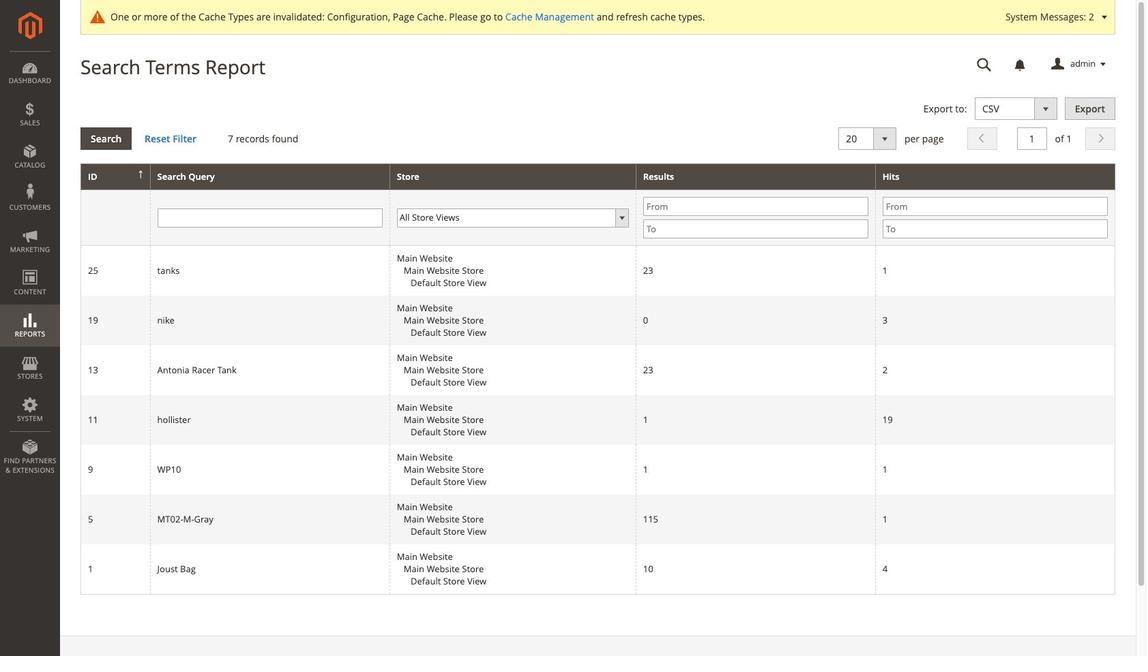 Task type: describe. For each thing, give the bounding box(es) containing it.
From text field
[[883, 197, 1108, 216]]



Task type: locate. For each thing, give the bounding box(es) containing it.
None text field
[[157, 209, 383, 228]]

To text field
[[643, 220, 868, 239]]

To text field
[[883, 220, 1108, 239]]

None text field
[[967, 53, 1001, 76], [1017, 127, 1047, 150], [967, 53, 1001, 76], [1017, 127, 1047, 150]]

menu bar
[[0, 51, 60, 482]]

magento admin panel image
[[18, 12, 42, 40]]

From text field
[[643, 197, 868, 216]]



